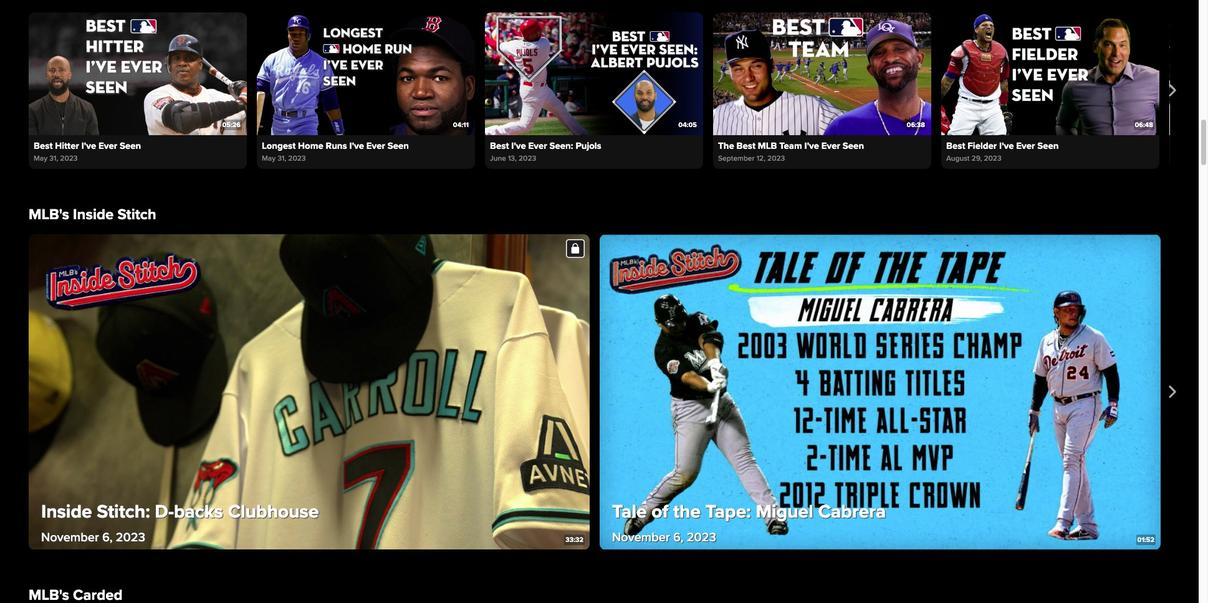 Task type: vqa. For each thing, say whether or not it's contained in the screenshot.


Task type: describe. For each thing, give the bounding box(es) containing it.
the
[[673, 500, 701, 523]]

tale of the tape: miguel cabrera
[[612, 500, 886, 523]]

2023 inside "longest home runs i've ever seen may 31, 2023"
[[288, 154, 306, 163]]

november 6, 2023 for of
[[612, 530, 716, 545]]

i've inside 'best fielder i've ever seen august 29, 2023'
[[999, 140, 1014, 151]]

06:38
[[907, 121, 925, 129]]

seen inside "longest home runs i've ever seen may 31, 2023"
[[388, 140, 409, 151]]

best fielder i've ever seen august 29, 2023
[[946, 140, 1059, 163]]

0 vertical spatial inside
[[73, 206, 114, 224]]

may inside "longest home runs i've ever seen may 31, 2023"
[[262, 154, 276, 163]]

2023 inside 'best fielder i've ever seen august 29, 2023'
[[984, 154, 1002, 163]]

the
[[718, 140, 734, 151]]

i've inside "longest home runs i've ever seen may 31, 2023"
[[349, 140, 364, 151]]

may inside best hitter i've ever seen may 31, 2023
[[34, 154, 48, 163]]

best for best hitter i've ever seen
[[34, 140, 53, 151]]

06:48
[[1135, 121, 1153, 129]]

fielder
[[968, 140, 997, 151]]

hitter
[[55, 140, 79, 151]]

ever inside best hitter i've ever seen may 31, 2023
[[98, 140, 117, 151]]

september
[[718, 154, 755, 163]]

miguel
[[756, 500, 813, 523]]

tale
[[612, 500, 647, 523]]

longest home runs i've ever seen image
[[257, 12, 475, 135]]

team
[[779, 140, 802, 151]]

cabrera
[[818, 500, 886, 523]]

november for tale
[[612, 530, 670, 545]]

i've inside best i've ever seen: pujols june 13, 2023
[[511, 140, 526, 151]]

33:32
[[566, 536, 583, 544]]

i've inside the best mlb team i've ever seen september 12, 2023
[[804, 140, 819, 151]]

2023 down the
[[687, 530, 716, 545]]

clubhouse
[[228, 500, 319, 523]]

2023 down stitch:
[[116, 530, 145, 545]]

seen inside 'best fielder i've ever seen august 29, 2023'
[[1037, 140, 1059, 151]]

01:52
[[1137, 536, 1154, 544]]

tape:
[[705, 500, 751, 523]]

best inside the best mlb team i've ever seen september 12, 2023
[[736, 140, 755, 151]]

november 6, 2023 for stitch:
[[41, 530, 145, 545]]

05:26
[[222, 121, 241, 129]]

04:05
[[678, 121, 697, 129]]

d-
[[155, 500, 174, 523]]

inside stitch: d-backs clubhouse image
[[29, 234, 590, 550]]

1 vertical spatial inside
[[41, 500, 92, 523]]

pujols
[[576, 140, 601, 151]]

2023 inside the best mlb team i've ever seen september 12, 2023
[[767, 154, 785, 163]]



Task type: locate. For each thing, give the bounding box(es) containing it.
31, down longest
[[278, 154, 286, 163]]

1 horizontal spatial may
[[262, 154, 276, 163]]

2 ever from the left
[[366, 140, 385, 151]]

2 november from the left
[[612, 530, 670, 545]]

0 horizontal spatial 31,
[[49, 154, 58, 163]]

ever inside best i've ever seen: pujols june 13, 2023
[[528, 140, 547, 151]]

longest home runs i've ever seen may 31, 2023
[[262, 140, 409, 163]]

seen
[[120, 140, 141, 151], [388, 140, 409, 151], [843, 140, 864, 151], [1037, 140, 1059, 151]]

3 i've from the left
[[511, 140, 526, 151]]

1 seen from the left
[[120, 140, 141, 151]]

2 6, from the left
[[673, 530, 684, 545]]

13,
[[508, 154, 517, 163]]

stitch
[[117, 206, 156, 224]]

5 i've from the left
[[999, 140, 1014, 151]]

best inside best hitter i've ever seen may 31, 2023
[[34, 140, 53, 151]]

best inside 'best fielder i've ever seen august 29, 2023'
[[946, 140, 965, 151]]

november 6, 2023
[[41, 530, 145, 545], [612, 530, 716, 545]]

tale of the tape: miguel cabrera image
[[600, 234, 1161, 550]]

1 31, from the left
[[49, 154, 58, 163]]

best i've ever seen: pujols image
[[485, 12, 703, 135]]

best for best fielder i've ever seen
[[946, 140, 965, 151]]

best hitter i've ever seen image
[[29, 12, 247, 135]]

1 6, from the left
[[102, 530, 113, 545]]

2 november 6, 2023 from the left
[[612, 530, 716, 545]]

4 i've from the left
[[804, 140, 819, 151]]

5 ever from the left
[[1016, 140, 1035, 151]]

runs
[[326, 140, 347, 151]]

12,
[[757, 154, 765, 163]]

0 horizontal spatial november
[[41, 530, 99, 545]]

ever inside the best mlb team i've ever seen september 12, 2023
[[821, 140, 840, 151]]

31, inside best hitter i've ever seen may 31, 2023
[[49, 154, 58, 163]]

best fielder i've ever seen image
[[941, 12, 1159, 135]]

november 6, 2023 down stitch:
[[41, 530, 145, 545]]

ever right team
[[821, 140, 840, 151]]

0 horizontal spatial may
[[34, 154, 48, 163]]

backs
[[174, 500, 223, 523]]

home
[[298, 140, 323, 151]]

longest
[[262, 140, 296, 151]]

best left hitter
[[34, 140, 53, 151]]

inside left stitch
[[73, 206, 114, 224]]

the best mlb team i've ever seen september 12, 2023
[[718, 140, 864, 163]]

i've right hitter
[[81, 140, 96, 151]]

november 6, 2023 down of
[[612, 530, 716, 545]]

31, down hitter
[[49, 154, 58, 163]]

may up mlb's
[[34, 154, 48, 163]]

best up august
[[946, 140, 965, 151]]

best hitter i've ever seen may 31, 2023
[[34, 140, 141, 163]]

ever right hitter
[[98, 140, 117, 151]]

31,
[[49, 154, 58, 163], [278, 154, 286, 163]]

ever
[[98, 140, 117, 151], [366, 140, 385, 151], [528, 140, 547, 151], [821, 140, 840, 151], [1016, 140, 1035, 151]]

november down tale
[[612, 530, 670, 545]]

mlb
[[758, 140, 777, 151]]

mlb's
[[29, 206, 69, 224]]

2023 inside best hitter i've ever seen may 31, 2023
[[60, 154, 78, 163]]

4 seen from the left
[[1037, 140, 1059, 151]]

i've
[[81, 140, 96, 151], [349, 140, 364, 151], [511, 140, 526, 151], [804, 140, 819, 151], [999, 140, 1014, 151]]

0 horizontal spatial november 6, 2023
[[41, 530, 145, 545]]

inside left stitch:
[[41, 500, 92, 523]]

31, inside "longest home runs i've ever seen may 31, 2023"
[[278, 154, 286, 163]]

ever inside "longest home runs i've ever seen may 31, 2023"
[[366, 140, 385, 151]]

2023 inside best i've ever seen: pujols june 13, 2023
[[519, 154, 536, 163]]

stitch:
[[97, 500, 150, 523]]

i've up 13,
[[511, 140, 526, 151]]

ever inside 'best fielder i've ever seen august 29, 2023'
[[1016, 140, 1035, 151]]

mlb's inside stitch
[[29, 206, 156, 224]]

3 best from the left
[[736, 140, 755, 151]]

1 november 6, 2023 from the left
[[41, 530, 145, 545]]

3 ever from the left
[[528, 140, 547, 151]]

best up september
[[736, 140, 755, 151]]

i've inside best hitter i've ever seen may 31, 2023
[[81, 140, 96, 151]]

2 best from the left
[[490, 140, 509, 151]]

november
[[41, 530, 99, 545], [612, 530, 670, 545]]

seen inside the best mlb team i've ever seen september 12, 2023
[[843, 140, 864, 151]]

1 i've from the left
[[81, 140, 96, 151]]

inside
[[73, 206, 114, 224], [41, 500, 92, 523]]

best for best i've ever seen: pujols
[[490, 140, 509, 151]]

best postseason i've ever seen image
[[1169, 12, 1208, 135]]

1 horizontal spatial 6,
[[673, 530, 684, 545]]

november down stitch:
[[41, 530, 99, 545]]

1 ever from the left
[[98, 140, 117, 151]]

i've right the runs
[[349, 140, 364, 151]]

seen inside best hitter i've ever seen may 31, 2023
[[120, 140, 141, 151]]

ever right the runs
[[366, 140, 385, 151]]

0 horizontal spatial 6,
[[102, 530, 113, 545]]

1 horizontal spatial 31,
[[278, 154, 286, 163]]

2023 right 13,
[[519, 154, 536, 163]]

best up june
[[490, 140, 509, 151]]

august
[[946, 154, 970, 163]]

2023 down home
[[288, 154, 306, 163]]

6, for stitch:
[[102, 530, 113, 545]]

inside stitch: d-backs clubhouse
[[41, 500, 319, 523]]

2 seen from the left
[[388, 140, 409, 151]]

i've right team
[[804, 140, 819, 151]]

3 seen from the left
[[843, 140, 864, 151]]

6,
[[102, 530, 113, 545], [673, 530, 684, 545]]

2 31, from the left
[[278, 154, 286, 163]]

best i've ever seen: pujols june 13, 2023
[[490, 140, 601, 163]]

2023 right 29,
[[984, 154, 1002, 163]]

seen:
[[549, 140, 573, 151]]

may
[[34, 154, 48, 163], [262, 154, 276, 163]]

1 best from the left
[[34, 140, 53, 151]]

may down longest
[[262, 154, 276, 163]]

2 i've from the left
[[349, 140, 364, 151]]

6, down stitch:
[[102, 530, 113, 545]]

2023 down hitter
[[60, 154, 78, 163]]

ever left the seen:
[[528, 140, 547, 151]]

best inside best i've ever seen: pujols june 13, 2023
[[490, 140, 509, 151]]

4 best from the left
[[946, 140, 965, 151]]

6, for of
[[673, 530, 684, 545]]

1 horizontal spatial november
[[612, 530, 670, 545]]

2 may from the left
[[262, 154, 276, 163]]

1 november from the left
[[41, 530, 99, 545]]

2023 right 12,
[[767, 154, 785, 163]]

4 ever from the left
[[821, 140, 840, 151]]

of
[[652, 500, 668, 523]]

6, down the
[[673, 530, 684, 545]]

june
[[490, 154, 506, 163]]

2023
[[60, 154, 78, 163], [288, 154, 306, 163], [519, 154, 536, 163], [767, 154, 785, 163], [984, 154, 1002, 163], [116, 530, 145, 545], [687, 530, 716, 545]]

november for inside
[[41, 530, 99, 545]]

04:11
[[453, 121, 469, 129]]

ever right the fielder
[[1016, 140, 1035, 151]]

best
[[34, 140, 53, 151], [490, 140, 509, 151], [736, 140, 755, 151], [946, 140, 965, 151]]

1 may from the left
[[34, 154, 48, 163]]

1 horizontal spatial november 6, 2023
[[612, 530, 716, 545]]

29,
[[971, 154, 982, 163]]

i've right the fielder
[[999, 140, 1014, 151]]

the best mlb team i've ever seen image
[[713, 12, 931, 135]]



